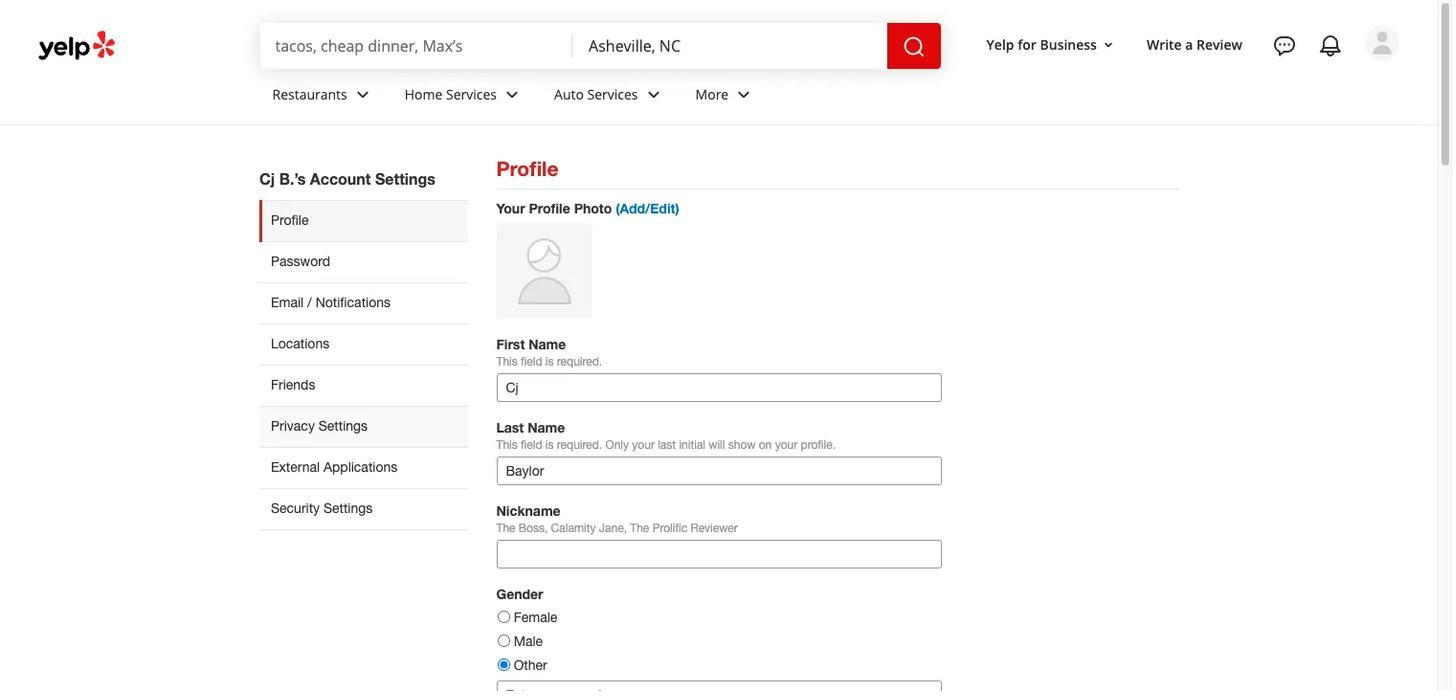 Task type: vqa. For each thing, say whether or not it's contained in the screenshot.
write a review
yes



Task type: describe. For each thing, give the bounding box(es) containing it.
24 chevron down v2 image
[[501, 83, 524, 106]]

external
[[271, 459, 320, 475]]

profile right your
[[529, 200, 570, 216]]

jane,
[[599, 522, 627, 535]]

auto services link
[[539, 69, 680, 124]]

female
[[514, 610, 558, 625]]

search image
[[902, 35, 925, 58]]

settings for privacy settings
[[319, 418, 368, 434]]

write a review
[[1147, 35, 1243, 53]]

is for first
[[546, 355, 554, 369]]

last
[[658, 438, 676, 452]]

restaurants link
[[257, 69, 389, 124]]

more link
[[680, 69, 771, 124]]

home
[[405, 85, 443, 103]]

16 chevron down v2 image
[[1101, 37, 1116, 52]]

external applications link
[[259, 447, 468, 488]]

required. for last
[[557, 438, 602, 452]]

first
[[496, 336, 525, 352]]

restaurants
[[272, 85, 347, 103]]

1 the from the left
[[496, 522, 516, 535]]

Female radio
[[497, 611, 510, 623]]

first name this field is required.
[[496, 336, 602, 369]]

notifications image
[[1319, 34, 1342, 57]]

profile.
[[801, 438, 836, 452]]

profile up your
[[496, 157, 559, 181]]

cj b. image
[[1365, 26, 1400, 60]]

Other radio
[[497, 659, 510, 671]]

last name this field is required. only your last initial will show on your profile.
[[496, 419, 836, 452]]

2 your from the left
[[775, 438, 798, 452]]

for
[[1018, 35, 1037, 53]]

is for last
[[546, 438, 554, 452]]

required. for first
[[557, 355, 602, 369]]

reviewer
[[691, 522, 738, 535]]

initial
[[679, 438, 706, 452]]

nickname the boss, calamity jane, the prolific reviewer
[[496, 503, 738, 535]]

yelp for business
[[987, 35, 1097, 53]]

services for auto services
[[587, 85, 638, 103]]

business categories element
[[257, 69, 1400, 124]]

field for last
[[521, 438, 542, 452]]

write a review link
[[1139, 27, 1250, 62]]

more
[[696, 85, 729, 103]]

locations
[[271, 336, 330, 351]]

(add/edit)
[[616, 200, 679, 216]]

auto services
[[554, 85, 638, 103]]

calamity
[[551, 522, 596, 535]]

yelp
[[987, 35, 1014, 53]]

this for first
[[496, 355, 518, 369]]

account
[[310, 169, 371, 188]]

friends link
[[259, 365, 468, 406]]

applications
[[324, 459, 398, 475]]

review
[[1197, 35, 1243, 53]]

your
[[496, 200, 525, 216]]

notifications
[[316, 295, 391, 310]]

will
[[709, 438, 725, 452]]

field for first
[[521, 355, 542, 369]]

only
[[606, 438, 629, 452]]



Task type: locate. For each thing, give the bounding box(es) containing it.
1 horizontal spatial the
[[630, 522, 649, 535]]

First Name text field
[[496, 373, 942, 402]]

1 is from the top
[[546, 355, 554, 369]]

profile link
[[259, 200, 468, 241]]

write
[[1147, 35, 1182, 53]]

this down first
[[496, 355, 518, 369]]

your left last
[[632, 438, 655, 452]]

none field near
[[589, 35, 872, 56]]

name inside last name this field is required. only your last initial will show on your profile.
[[528, 419, 565, 436]]

last
[[496, 419, 524, 436]]

0 vertical spatial required.
[[557, 355, 602, 369]]

/
[[307, 295, 312, 310]]

privacy
[[271, 418, 315, 434]]

required. inside last name this field is required. only your last initial will show on your profile.
[[557, 438, 602, 452]]

None field
[[275, 35, 558, 56], [589, 35, 872, 56]]

user actions element
[[971, 24, 1427, 142]]

name for last
[[528, 419, 565, 436]]

none field 'find'
[[275, 35, 558, 56]]

b.'s
[[279, 169, 306, 188]]

24 chevron down v2 image right auto services
[[642, 83, 665, 106]]

1 horizontal spatial 24 chevron down v2 image
[[642, 83, 665, 106]]

required. inside first name this field is required.
[[557, 355, 602, 369]]

email / notifications
[[271, 295, 391, 310]]

profile down b.'s
[[271, 213, 309, 228]]

1 your from the left
[[632, 438, 655, 452]]

2 the from the left
[[630, 522, 649, 535]]

the right jane, on the bottom left of page
[[630, 522, 649, 535]]

auto
[[554, 85, 584, 103]]

1 vertical spatial field
[[521, 438, 542, 452]]

24 chevron down v2 image
[[351, 83, 374, 106], [642, 83, 665, 106], [733, 83, 756, 106]]

1 vertical spatial settings
[[319, 418, 368, 434]]

1 horizontal spatial services
[[587, 85, 638, 103]]

24 chevron down v2 image inside auto services link
[[642, 83, 665, 106]]

gender
[[496, 586, 543, 602]]

field down first
[[521, 355, 542, 369]]

cj
[[259, 169, 275, 188]]

boss,
[[519, 522, 548, 535]]

security
[[271, 501, 320, 516]]

0 vertical spatial field
[[521, 355, 542, 369]]

1 field from the top
[[521, 355, 542, 369]]

0 horizontal spatial none field
[[275, 35, 558, 56]]

1 none field from the left
[[275, 35, 558, 56]]

home services
[[405, 85, 497, 103]]

2 required. from the top
[[557, 438, 602, 452]]

2 none field from the left
[[589, 35, 872, 56]]

other
[[514, 658, 547, 673]]

settings up profile link
[[375, 169, 435, 188]]

0 vertical spatial is
[[546, 355, 554, 369]]

2 field from the top
[[521, 438, 542, 452]]

is
[[546, 355, 554, 369], [546, 438, 554, 452]]

1 horizontal spatial none field
[[589, 35, 872, 56]]

messages image
[[1273, 34, 1296, 57]]

on
[[759, 438, 772, 452]]

your
[[632, 438, 655, 452], [775, 438, 798, 452]]

is inside first name this field is required.
[[546, 355, 554, 369]]

1 vertical spatial is
[[546, 438, 554, 452]]

1 required. from the top
[[557, 355, 602, 369]]

this
[[496, 355, 518, 369], [496, 438, 518, 452]]

2 horizontal spatial 24 chevron down v2 image
[[733, 83, 756, 106]]

this inside last name this field is required. only your last initial will show on your profile.
[[496, 438, 518, 452]]

none field up more link
[[589, 35, 872, 56]]

Near text field
[[589, 35, 872, 56]]

prolific
[[653, 522, 687, 535]]

3 24 chevron down v2 image from the left
[[733, 83, 756, 106]]

locations link
[[259, 324, 468, 365]]

field inside last name this field is required. only your last initial will show on your profile.
[[521, 438, 542, 452]]

settings
[[375, 169, 435, 188], [319, 418, 368, 434], [324, 501, 373, 516]]

field down last
[[521, 438, 542, 452]]

1 this from the top
[[496, 355, 518, 369]]

business
[[1040, 35, 1097, 53]]

0 horizontal spatial your
[[632, 438, 655, 452]]

friends
[[271, 377, 315, 392]]

1 vertical spatial this
[[496, 438, 518, 452]]

security settings
[[271, 501, 373, 516]]

2 is from the top
[[546, 438, 554, 452]]

1 services from the left
[[446, 85, 497, 103]]

password
[[271, 254, 330, 269]]

24 chevron down v2 image for auto services
[[642, 83, 665, 106]]

security settings link
[[259, 488, 468, 530]]

show
[[728, 438, 756, 452]]

24 chevron down v2 image for restaurants
[[351, 83, 374, 106]]

2 vertical spatial settings
[[324, 501, 373, 516]]

a
[[1186, 35, 1193, 53]]

Enter your gender text field
[[496, 681, 942, 691]]

Last Name text field
[[496, 457, 942, 485]]

name
[[529, 336, 566, 352], [528, 419, 565, 436]]

this for last
[[496, 438, 518, 452]]

services left 24 chevron down v2 image
[[446, 85, 497, 103]]

none field up home
[[275, 35, 558, 56]]

1 vertical spatial name
[[528, 419, 565, 436]]

0 vertical spatial name
[[529, 336, 566, 352]]

the left boss,
[[496, 522, 516, 535]]

name right last
[[528, 419, 565, 436]]

your right "on"
[[775, 438, 798, 452]]

nickname
[[496, 503, 561, 519]]

2 24 chevron down v2 image from the left
[[642, 83, 665, 106]]

Male radio
[[497, 635, 510, 647]]

24 chevron down v2 image for more
[[733, 83, 756, 106]]

privacy settings
[[271, 418, 368, 434]]

profile
[[496, 157, 559, 181], [529, 200, 570, 216], [271, 213, 309, 228]]

24 chevron down v2 image inside more link
[[733, 83, 756, 106]]

24 chevron down v2 image right more
[[733, 83, 756, 106]]

None search field
[[260, 23, 945, 69]]

Find text field
[[275, 35, 558, 56]]

photo
[[574, 200, 612, 216]]

2 services from the left
[[587, 85, 638, 103]]

cj b.'s account settings
[[259, 169, 435, 188]]

1 24 chevron down v2 image from the left
[[351, 83, 374, 106]]

1 vertical spatial required.
[[557, 438, 602, 452]]

name for first
[[529, 336, 566, 352]]

name inside first name this field is required.
[[529, 336, 566, 352]]

24 chevron down v2 image inside restaurants link
[[351, 83, 374, 106]]

field
[[521, 355, 542, 369], [521, 438, 542, 452]]

0 horizontal spatial services
[[446, 85, 497, 103]]

home services link
[[389, 69, 539, 124]]

your profile photo (add/edit)
[[496, 200, 679, 216]]

male
[[514, 634, 543, 649]]

services
[[446, 85, 497, 103], [587, 85, 638, 103]]

privacy settings link
[[259, 406, 468, 447]]

the
[[496, 522, 516, 535], [630, 522, 649, 535]]

(add/edit) link
[[616, 200, 679, 216]]

services right auto
[[587, 85, 638, 103]]

0 horizontal spatial the
[[496, 522, 516, 535]]

field inside first name this field is required.
[[521, 355, 542, 369]]

0 horizontal spatial 24 chevron down v2 image
[[351, 83, 374, 106]]

24 chevron down v2 image right "restaurants"
[[351, 83, 374, 106]]

required.
[[557, 355, 602, 369], [557, 438, 602, 452]]

settings for security settings
[[324, 501, 373, 516]]

email / notifications link
[[259, 282, 468, 324]]

0 vertical spatial this
[[496, 355, 518, 369]]

settings up external applications
[[319, 418, 368, 434]]

yelp for business button
[[979, 27, 1124, 62]]

settings down applications
[[324, 501, 373, 516]]

0 vertical spatial settings
[[375, 169, 435, 188]]

Nickname text field
[[496, 540, 942, 569]]

password link
[[259, 241, 468, 282]]

email
[[271, 295, 304, 310]]

external applications
[[271, 459, 398, 475]]

this inside first name this field is required.
[[496, 355, 518, 369]]

this down last
[[496, 438, 518, 452]]

1 horizontal spatial your
[[775, 438, 798, 452]]

services for home services
[[446, 85, 497, 103]]

2 this from the top
[[496, 438, 518, 452]]

name right first
[[529, 336, 566, 352]]

is inside last name this field is required. only your last initial will show on your profile.
[[546, 438, 554, 452]]



